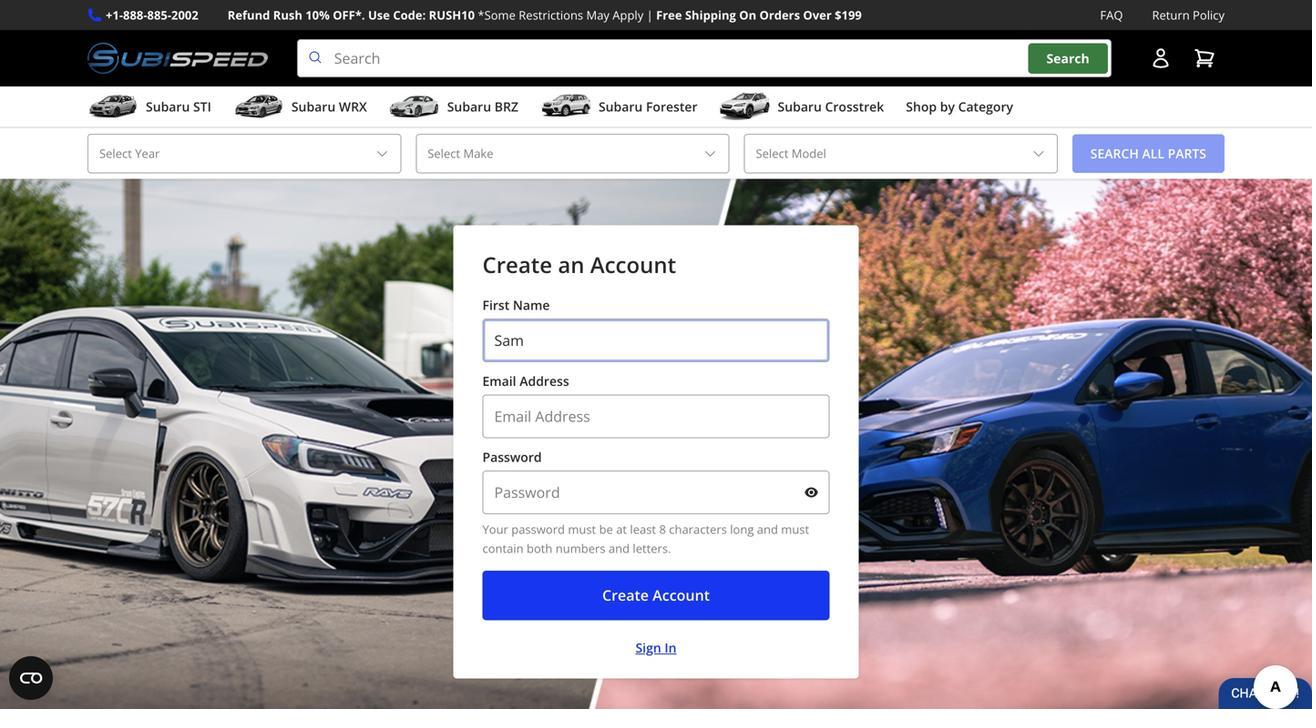 Task type: describe. For each thing, give the bounding box(es) containing it.
Select Model button
[[744, 134, 1058, 174]]

subaru for subaru wrx
[[291, 98, 336, 115]]

select year image
[[375, 147, 389, 161]]

rush
[[273, 7, 302, 23]]

toggle password visibility image
[[804, 486, 819, 500]]

sti
[[193, 98, 211, 115]]

return
[[1152, 7, 1190, 23]]

long
[[730, 522, 754, 538]]

shipping
[[685, 7, 736, 23]]

sign in link
[[636, 639, 677, 658]]

numbers
[[556, 541, 606, 557]]

Select Make button
[[416, 134, 729, 174]]

subaru sti
[[146, 98, 211, 115]]

faq link
[[1100, 5, 1123, 25]]

10%
[[306, 7, 330, 23]]

2002
[[171, 7, 198, 23]]

sign
[[636, 640, 661, 657]]

wrx
[[339, 98, 367, 115]]

by
[[940, 98, 955, 115]]

password
[[511, 522, 565, 538]]

1 must from the left
[[568, 522, 596, 538]]

forester
[[646, 98, 698, 115]]

subaru forester button
[[540, 90, 698, 127]]

subaru crosstrek button
[[719, 90, 884, 127]]

search
[[1047, 50, 1090, 67]]

create account button
[[483, 571, 830, 621]]

search input field
[[297, 39, 1112, 78]]

name
[[513, 297, 550, 314]]

subaru for subaru brz
[[447, 98, 491, 115]]

least
[[630, 522, 656, 538]]

+1-888-885-2002
[[106, 7, 198, 23]]

brz
[[495, 98, 518, 115]]

faq
[[1100, 7, 1123, 23]]

both
[[527, 541, 553, 557]]

sign in
[[636, 640, 677, 657]]

may
[[586, 7, 610, 23]]

0 vertical spatial account
[[590, 250, 676, 280]]

a collage of action shots of vehicles image
[[0, 179, 1312, 710]]

shop
[[906, 98, 937, 115]]

a subaru sti thumbnail image image
[[87, 93, 139, 120]]

email address
[[483, 373, 569, 390]]

subaru brz
[[447, 98, 518, 115]]

policy
[[1193, 7, 1225, 23]]

refund
[[228, 7, 270, 23]]

on
[[739, 7, 757, 23]]

rush10
[[429, 7, 475, 23]]

subaru wrx
[[291, 98, 367, 115]]

Select Year button
[[87, 134, 401, 174]]

create for create account
[[602, 586, 649, 606]]

subaru sti button
[[87, 90, 211, 127]]

8
[[659, 522, 666, 538]]

shop by category
[[906, 98, 1013, 115]]



Task type: locate. For each thing, give the bounding box(es) containing it.
a subaru brz thumbnail image image
[[389, 93, 440, 120]]

contain
[[483, 541, 524, 557]]

0 horizontal spatial create
[[483, 250, 552, 280]]

create
[[483, 250, 552, 280], [602, 586, 649, 606]]

subaru left sti
[[146, 98, 190, 115]]

search button
[[1028, 43, 1108, 74]]

subaru forester
[[599, 98, 698, 115]]

First Name text field
[[483, 319, 830, 363]]

1 vertical spatial and
[[609, 541, 630, 557]]

0 vertical spatial and
[[757, 522, 778, 538]]

Email Address text field
[[483, 395, 830, 439]]

create account
[[602, 586, 710, 606]]

a subaru crosstrek thumbnail image image
[[719, 93, 771, 120]]

button image
[[1150, 48, 1172, 69]]

subaru left 'brz'
[[447, 98, 491, 115]]

0 horizontal spatial and
[[609, 541, 630, 557]]

an
[[558, 250, 585, 280]]

a subaru wrx thumbnail image image
[[233, 93, 284, 120]]

Password password field
[[483, 471, 830, 515]]

first
[[483, 297, 510, 314]]

must
[[568, 522, 596, 538], [781, 522, 809, 538]]

$199
[[835, 7, 862, 23]]

password
[[483, 449, 542, 466]]

select model image
[[1031, 147, 1046, 161]]

subaru for subaru forester
[[599, 98, 643, 115]]

888-
[[123, 7, 147, 23]]

subaru for subaru sti
[[146, 98, 190, 115]]

subispeed logo image
[[87, 39, 268, 78]]

1 horizontal spatial and
[[757, 522, 778, 538]]

subaru inside subaru sti dropdown button
[[146, 98, 190, 115]]

subaru for subaru crosstrek
[[778, 98, 822, 115]]

1 subaru from the left
[[146, 98, 190, 115]]

account
[[590, 250, 676, 280], [653, 586, 710, 606]]

restrictions
[[519, 7, 583, 23]]

return policy link
[[1152, 5, 1225, 25]]

+1-888-885-2002 link
[[106, 5, 198, 25]]

create for create an account
[[483, 250, 552, 280]]

in
[[665, 640, 677, 657]]

subaru inside subaru forester dropdown button
[[599, 98, 643, 115]]

over
[[803, 7, 832, 23]]

your
[[483, 522, 508, 538]]

subaru inside subaru crosstrek dropdown button
[[778, 98, 822, 115]]

|
[[647, 7, 653, 23]]

account inside button
[[653, 586, 710, 606]]

code:
[[393, 7, 426, 23]]

characters
[[669, 522, 727, 538]]

and right long
[[757, 522, 778, 538]]

0 vertical spatial create
[[483, 250, 552, 280]]

use
[[368, 7, 390, 23]]

subaru left forester
[[599, 98, 643, 115]]

2 must from the left
[[781, 522, 809, 538]]

subaru wrx button
[[233, 90, 367, 127]]

subaru left wrx
[[291, 98, 336, 115]]

return policy
[[1152, 7, 1225, 23]]

and
[[757, 522, 778, 538], [609, 541, 630, 557]]

0 horizontal spatial must
[[568, 522, 596, 538]]

create up first name
[[483, 250, 552, 280]]

refund rush 10% off*. use code: rush10 *some restrictions may apply | free shipping on orders over $199
[[228, 7, 862, 23]]

open widget image
[[9, 657, 53, 701]]

+1-
[[106, 7, 123, 23]]

apply
[[613, 7, 644, 23]]

1 horizontal spatial must
[[781, 522, 809, 538]]

4 subaru from the left
[[599, 98, 643, 115]]

a subaru forester thumbnail image image
[[540, 93, 591, 120]]

must down "toggle password visibility" image
[[781, 522, 809, 538]]

1 vertical spatial create
[[602, 586, 649, 606]]

subaru crosstrek
[[778, 98, 884, 115]]

select make image
[[703, 147, 718, 161]]

account up the in
[[653, 586, 710, 606]]

885-
[[147, 7, 171, 23]]

*some
[[478, 7, 516, 23]]

your password must be at least 8 characters long and must contain both numbers and letters.
[[483, 522, 809, 557]]

create down letters.
[[602, 586, 649, 606]]

free
[[656, 7, 682, 23]]

subaru right a subaru crosstrek thumbnail image
[[778, 98, 822, 115]]

and down at
[[609, 541, 630, 557]]

subaru inside subaru brz dropdown button
[[447, 98, 491, 115]]

address
[[520, 373, 569, 390]]

create an account
[[483, 250, 676, 280]]

must up 'numbers'
[[568, 522, 596, 538]]

subaru
[[146, 98, 190, 115], [291, 98, 336, 115], [447, 98, 491, 115], [599, 98, 643, 115], [778, 98, 822, 115]]

email
[[483, 373, 516, 390]]

category
[[958, 98, 1013, 115]]

subaru inside subaru wrx dropdown button
[[291, 98, 336, 115]]

account right an
[[590, 250, 676, 280]]

1 horizontal spatial create
[[602, 586, 649, 606]]

2 subaru from the left
[[291, 98, 336, 115]]

crosstrek
[[825, 98, 884, 115]]

orders
[[760, 7, 800, 23]]

5 subaru from the left
[[778, 98, 822, 115]]

subaru brz button
[[389, 90, 518, 127]]

first name
[[483, 297, 550, 314]]

3 subaru from the left
[[447, 98, 491, 115]]

create inside the create account button
[[602, 586, 649, 606]]

1 vertical spatial account
[[653, 586, 710, 606]]

be
[[599, 522, 613, 538]]

letters.
[[633, 541, 671, 557]]

at
[[616, 522, 627, 538]]

shop by category button
[[906, 90, 1013, 127]]

off*.
[[333, 7, 365, 23]]



Task type: vqa. For each thing, say whether or not it's contained in the screenshot.
'Subaru' associated with Subaru WRX
yes



